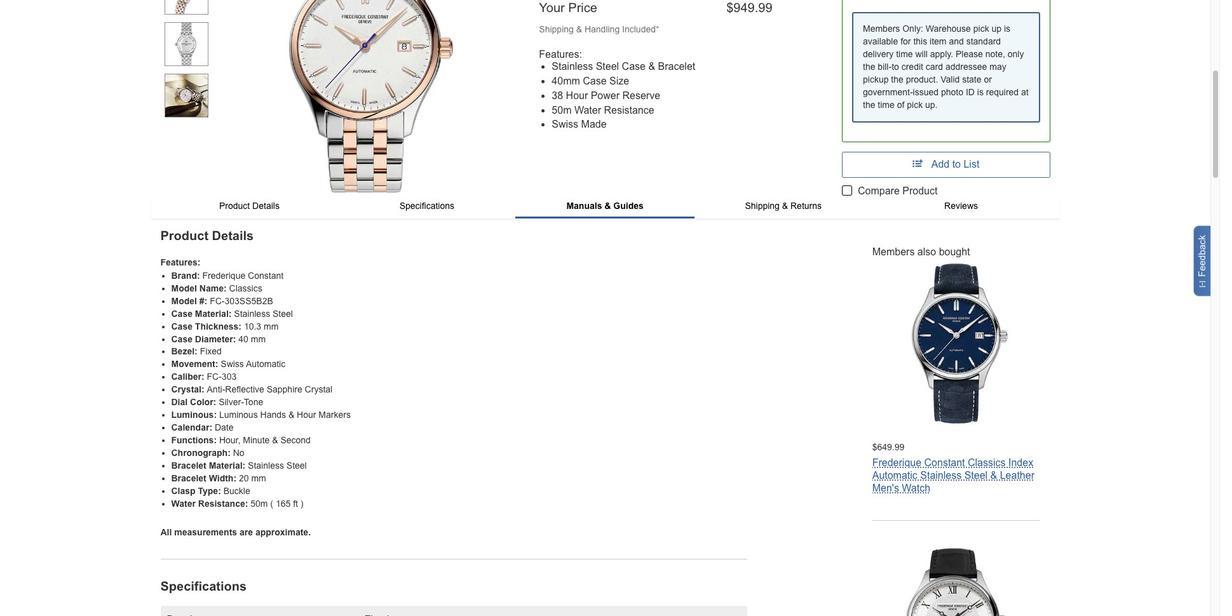 Task type: describe. For each thing, give the bounding box(es) containing it.
no
[[233, 449, 245, 459]]

crystal:
[[171, 385, 205, 395]]

& inside features: brand: frederique constant model name: classics model #: fc-303ss5b2b case material: stainless steel case thickness: 10.3 mm case diameter: 40 mm bezel: fixed movement: swiss automatic caliber: fc-303 crystal: anti-reflective sapphire crystal dial color: silver-tone luminous: luminous hands & hour markers calendar: date functions: hour, minute & second chronograph: no bracelet material: stainless steel bracelet width: 20 mm clasp type: buckle water resistance: 50m ( 165 ft )
[[289, 410, 295, 421]]

0 vertical spatial specifications
[[400, 201, 455, 211]]

2 horizontal spatial product
[[903, 186, 938, 197]]

20 mm
[[239, 474, 266, 484]]

this
[[914, 36, 928, 47]]

note,
[[986, 49, 1006, 59]]

compare product
[[858, 186, 938, 197]]

will
[[916, 49, 928, 59]]

40 mm
[[239, 334, 266, 344]]

38
[[552, 90, 564, 101]]

name:
[[200, 283, 227, 294]]

government-
[[864, 87, 914, 97]]

or
[[985, 75, 993, 85]]

pickup
[[864, 75, 889, 85]]

1 vertical spatial material:
[[209, 461, 246, 471]]

index
[[1009, 458, 1034, 469]]

product details link
[[161, 199, 339, 214]]

165 ft
[[276, 499, 298, 510]]

303ss5b2b
[[225, 296, 273, 306]]

steel inside features: stainless steel case & bracelet 40mm case size 38 hour power reserve 50m water resistance swiss made
[[596, 61, 619, 72]]

list
[[964, 159, 980, 170]]

classics inside features: brand: frederique constant model name: classics model #: fc-303ss5b2b case material: stainless steel case thickness: 10.3 mm case diameter: 40 mm bezel: fixed movement: swiss automatic caliber: fc-303 crystal: anti-reflective sapphire crystal dial color: silver-tone luminous: luminous hands & hour markers calendar: date functions: hour, minute & second chronograph: no bracelet material: stainless steel bracelet width: 20 mm clasp type: buckle water resistance: 50m ( 165 ft )
[[229, 283, 262, 294]]

for
[[901, 36, 912, 47]]

id
[[967, 87, 975, 97]]

bracelet inside features: stainless steel case & bracelet 40mm case size 38 hour power reserve 50m water resistance swiss made
[[659, 61, 696, 72]]

classics inside $649.99 frederique constant classics index automatic stainless steel & leather men's watch
[[969, 458, 1006, 469]]

features: for brand:
[[161, 257, 201, 268]]

to inside members only:  warehouse pick up is available for this item and standard delivery time will apply.  please note, only the bill-to credit card addressee may pickup the product.   valid state or government-issued photo id is required at the time of pick up.
[[892, 62, 900, 72]]

anti-
[[207, 385, 225, 395]]

add
[[932, 159, 950, 170]]

303
[[222, 372, 237, 382]]

to inside popup button
[[953, 159, 962, 170]]

reserve
[[623, 90, 661, 101]]

feedback link
[[1194, 226, 1217, 297]]

valid
[[941, 75, 960, 85]]

2 vertical spatial the
[[864, 100, 876, 110]]

#:
[[200, 296, 207, 306]]

view larger image 1 image
[[230, 0, 511, 199]]

40mm
[[552, 75, 580, 86]]

included*
[[623, 24, 660, 34]]

luminous:
[[171, 410, 217, 421]]

bezel:
[[171, 347, 198, 357]]

$649.99
[[873, 443, 905, 453]]

hour inside features: stainless steel case & bracelet 40mm case size 38 hour power reserve 50m water resistance swiss made
[[566, 90, 588, 101]]

bought
[[940, 247, 971, 257]]

watch
[[903, 483, 931, 494]]

feedback
[[1197, 235, 1208, 277]]

photo
[[942, 87, 964, 97]]

compare
[[858, 186, 900, 197]]

approximate.
[[256, 528, 311, 538]]

1 vertical spatial specifications
[[161, 580, 247, 594]]

stainless down 303ss5b2b
[[234, 309, 270, 319]]

features: stainless steel case & bracelet 40mm case size 38 hour power reserve 50m water resistance swiss made
[[539, 48, 696, 130]]

stainless inside features: stainless steel case & bracelet 40mm case size 38 hour power reserve 50m water resistance swiss made
[[552, 61, 593, 72]]

frederique inside features: brand: frederique constant model name: classics model #: fc-303ss5b2b case material: stainless steel case thickness: 10.3 mm case diameter: 40 mm bezel: fixed movement: swiss automatic caliber: fc-303 crystal: anti-reflective sapphire crystal dial color: silver-tone luminous: luminous hands & hour markers calendar: date functions: hour, minute & second chronograph: no bracelet material: stainless steel bracelet width: 20 mm clasp type: buckle water resistance: 50m ( 165 ft )
[[203, 271, 246, 281]]

members only:  warehouse pick up is available for this item and standard delivery time will apply.  please note, only the bill-to credit card addressee may pickup the product.   valid state or government-issued photo id is required at the time of pick up.
[[864, 24, 1029, 110]]

2 image
[[165, 0, 208, 14]]

all measurements are approximate.
[[161, 528, 311, 538]]

frederique constant classics stainless steel swiss automatic men's watch image
[[873, 548, 1041, 617]]

manuals & guides link
[[516, 199, 695, 217]]

leather
[[1001, 471, 1035, 482]]

apply.
[[931, 49, 954, 59]]

members for your price
[[864, 24, 901, 34]]

issued
[[914, 87, 939, 97]]

constant inside $649.99 frederique constant classics index automatic stainless steel & leather men's watch
[[925, 458, 966, 469]]

men's
[[873, 483, 900, 494]]

water inside features: brand: frederique constant model name: classics model #: fc-303ss5b2b case material: stainless steel case thickness: 10.3 mm case diameter: 40 mm bezel: fixed movement: swiss automatic caliber: fc-303 crystal: anti-reflective sapphire crystal dial color: silver-tone luminous: luminous hands & hour markers calendar: date functions: hour, minute & second chronograph: no bracelet material: stainless steel bracelet width: 20 mm clasp type: buckle water resistance: 50m ( 165 ft )
[[171, 499, 196, 510]]

dial
[[171, 398, 188, 408]]

frederique constant classics index automatic stainless steel & leather men's watch link
[[873, 458, 1035, 494]]

1 horizontal spatial pick
[[974, 24, 990, 34]]

shipping & returns
[[746, 201, 822, 211]]

crystal
[[305, 385, 333, 395]]

steel up 10.3 mm
[[273, 309, 293, 319]]

0 horizontal spatial product
[[161, 229, 209, 243]]

bill-
[[878, 62, 892, 72]]

50m inside features: stainless steel case & bracelet 40mm case size 38 hour power reserve 50m water resistance swiss made
[[552, 105, 572, 115]]

)
[[301, 499, 304, 510]]

2 vertical spatial bracelet
[[171, 474, 207, 484]]

type:
[[198, 487, 221, 497]]

may
[[990, 62, 1007, 72]]

hour, minute &
[[219, 436, 278, 446]]

price
[[569, 0, 598, 14]]

0 vertical spatial product details
[[219, 201, 280, 211]]

diameter:
[[195, 334, 236, 344]]

guides
[[614, 201, 644, 211]]

up
[[992, 24, 1002, 34]]

luminous
[[219, 410, 258, 421]]

stainless inside $649.99 frederique constant classics index automatic stainless steel & leather men's watch
[[921, 471, 962, 482]]

hands
[[260, 410, 286, 421]]

0 vertical spatial fc-
[[210, 296, 225, 306]]

also
[[918, 247, 937, 257]]

of
[[898, 100, 905, 110]]

resistance
[[604, 105, 655, 115]]

standard
[[967, 36, 1002, 47]]

resistance:
[[198, 499, 248, 510]]

members for product details
[[873, 247, 915, 257]]

brand:
[[171, 271, 200, 281]]

shipping & returns link
[[695, 199, 873, 214]]

1 vertical spatial bracelet
[[171, 461, 207, 471]]

features: for stainless
[[539, 48, 582, 59]]

1 model from the top
[[171, 283, 197, 294]]

state
[[963, 75, 982, 85]]

swiss inside features: stainless steel case & bracelet 40mm case size 38 hour power reserve 50m water resistance swiss made
[[552, 119, 579, 130]]

frederique constant classics index automatic stainless steel & leather men's watch image
[[873, 260, 1041, 428]]

chronograph:
[[171, 449, 231, 459]]

all
[[161, 528, 172, 538]]



Task type: vqa. For each thing, say whether or not it's contained in the screenshot.


Task type: locate. For each thing, give the bounding box(es) containing it.
50m down the 38
[[552, 105, 572, 115]]

manuals & guides
[[567, 201, 644, 211]]

0 horizontal spatial swiss
[[221, 360, 244, 370]]

0 horizontal spatial pick
[[908, 100, 923, 110]]

1 vertical spatial classics
[[969, 458, 1006, 469]]

hour up second
[[297, 410, 316, 421]]

the up government-
[[892, 75, 904, 85]]

1 horizontal spatial time
[[897, 49, 914, 59]]

1 horizontal spatial hour
[[566, 90, 588, 101]]

& down price
[[577, 24, 583, 34]]

constant up watch
[[925, 458, 966, 469]]

0 vertical spatial shipping
[[539, 24, 574, 34]]

$
[[727, 0, 734, 14]]

addressee
[[946, 62, 988, 72]]

0 horizontal spatial specifications
[[161, 580, 247, 594]]

classics up 303ss5b2b
[[229, 283, 262, 294]]

1 horizontal spatial shipping
[[746, 201, 780, 211]]

model left #:
[[171, 296, 197, 306]]

functions:
[[171, 436, 217, 446]]

0 horizontal spatial features:
[[161, 257, 201, 268]]

automatic down 40 mm
[[246, 360, 286, 370]]

1 horizontal spatial water
[[575, 105, 602, 115]]

sapphire
[[267, 385, 303, 395]]

swiss up 303 at the bottom left
[[221, 360, 244, 370]]

add to list
[[932, 159, 980, 170]]

product inside product details link
[[219, 201, 250, 211]]

0 vertical spatial the
[[864, 62, 876, 72]]

calendar:
[[171, 423, 212, 433]]

fixed
[[200, 347, 222, 357]]

0 vertical spatial bracelet
[[659, 61, 696, 72]]

time
[[897, 49, 914, 59], [878, 100, 895, 110]]

markers
[[319, 410, 351, 421]]

shipping left returns
[[746, 201, 780, 211]]

949.99
[[734, 0, 773, 14]]

1 vertical spatial hour
[[297, 410, 316, 421]]

the
[[864, 62, 876, 72], [892, 75, 904, 85], [864, 100, 876, 110]]

0 horizontal spatial 50m
[[251, 499, 268, 510]]

0 vertical spatial time
[[897, 49, 914, 59]]

& inside manuals & guides link
[[605, 201, 611, 211]]

pick
[[974, 24, 990, 34], [908, 100, 923, 110]]

steel left leather
[[965, 471, 988, 482]]

1 vertical spatial frederique
[[873, 458, 922, 469]]

2 model from the top
[[171, 296, 197, 306]]

0 vertical spatial hour
[[566, 90, 588, 101]]

time down government-
[[878, 100, 895, 110]]

1 vertical spatial fc-
[[207, 372, 222, 382]]

0 vertical spatial frederique
[[203, 271, 246, 281]]

bracelet
[[659, 61, 696, 72], [171, 461, 207, 471], [171, 474, 207, 484]]

is
[[1005, 24, 1011, 34], [978, 87, 984, 97]]

automatic up men's at the bottom of the page
[[873, 471, 918, 482]]

required
[[987, 87, 1019, 97]]

product
[[903, 186, 938, 197], [219, 201, 250, 211], [161, 229, 209, 243]]

the up the pickup
[[864, 62, 876, 72]]

0 horizontal spatial constant
[[248, 271, 284, 281]]

& left guides on the right
[[605, 201, 611, 211]]

features: brand: frederique constant model name: classics model #: fc-303ss5b2b case material: stainless steel case thickness: 10.3 mm case diameter: 40 mm bezel: fixed movement: swiss automatic caliber: fc-303 crystal: anti-reflective sapphire crystal dial color: silver-tone luminous: luminous hands & hour markers calendar: date functions: hour, minute & second chronograph: no bracelet material: stainless steel bracelet width: 20 mm clasp type: buckle water resistance: 50m ( 165 ft )
[[161, 257, 351, 510]]

0 vertical spatial members
[[864, 24, 901, 34]]

width:
[[209, 474, 237, 484]]

frederique
[[203, 271, 246, 281], [873, 458, 922, 469]]

1 vertical spatial the
[[892, 75, 904, 85]]

swiss
[[552, 119, 579, 130], [221, 360, 244, 370]]

members left also
[[873, 247, 915, 257]]

1 vertical spatial features:
[[161, 257, 201, 268]]

0 vertical spatial classics
[[229, 283, 262, 294]]

features:
[[539, 48, 582, 59], [161, 257, 201, 268]]

thickness:
[[195, 321, 242, 332]]

1 vertical spatial model
[[171, 296, 197, 306]]

0 vertical spatial automatic
[[246, 360, 286, 370]]

handling
[[585, 24, 620, 34]]

silver-
[[219, 398, 244, 408]]

classics up leather
[[969, 458, 1006, 469]]

material: up width:
[[209, 461, 246, 471]]

0 vertical spatial product
[[903, 186, 938, 197]]

& inside shipping & returns link
[[783, 201, 789, 211]]

up.
[[926, 100, 938, 110]]

steel inside $649.99 frederique constant classics index automatic stainless steel & leather men's watch
[[965, 471, 988, 482]]

bracelet up reserve
[[659, 61, 696, 72]]

tone
[[244, 398, 263, 408]]

buckle
[[224, 487, 250, 497]]

& inside $649.99 frederique constant classics index automatic stainless steel & leather men's watch
[[991, 471, 998, 482]]

1 vertical spatial water
[[171, 499, 196, 510]]

1 horizontal spatial constant
[[925, 458, 966, 469]]

features: inside features: stainless steel case & bracelet 40mm case size 38 hour power reserve 50m water resistance swiss made
[[539, 48, 582, 59]]

frederique inside $649.99 frederique constant classics index automatic stainless steel & leather men's watch
[[873, 458, 922, 469]]

steel up size
[[596, 61, 619, 72]]

0 horizontal spatial to
[[892, 62, 900, 72]]

& left returns
[[783, 201, 789, 211]]

& left leather
[[991, 471, 998, 482]]

10.3 mm
[[244, 321, 279, 332]]

your price
[[539, 0, 598, 14]]

fc- up "anti-"
[[207, 372, 222, 382]]

1 horizontal spatial product
[[219, 201, 250, 211]]

stainless up 40mm
[[552, 61, 593, 72]]

$649.99 frederique constant classics index automatic stainless steel & leather men's watch
[[873, 443, 1035, 494]]

1 horizontal spatial swiss
[[552, 119, 579, 130]]

automatic
[[246, 360, 286, 370], [873, 471, 918, 482]]

fc- down name:
[[210, 296, 225, 306]]

0 horizontal spatial automatic
[[246, 360, 286, 370]]

model down "brand:"
[[171, 283, 197, 294]]

material: up thickness:
[[195, 309, 232, 319]]

specifications link
[[339, 199, 516, 214]]

only:
[[903, 24, 924, 34]]

1 vertical spatial product
[[219, 201, 250, 211]]

stainless
[[552, 61, 593, 72], [234, 309, 270, 319], [248, 461, 284, 471], [921, 471, 962, 482]]

1 horizontal spatial frederique
[[873, 458, 922, 469]]

case
[[622, 61, 646, 72], [583, 75, 607, 86], [171, 309, 193, 319], [171, 321, 193, 332], [171, 334, 193, 344]]

to left the list
[[953, 159, 962, 170]]

is right up
[[1005, 24, 1011, 34]]

caliber:
[[171, 372, 205, 382]]

0 vertical spatial material:
[[195, 309, 232, 319]]

1 vertical spatial swiss
[[221, 360, 244, 370]]

1 vertical spatial details
[[212, 229, 254, 243]]

movement:
[[171, 360, 218, 370]]

2 vertical spatial product
[[161, 229, 209, 243]]

swiss inside features: brand: frederique constant model name: classics model #: fc-303ss5b2b case material: stainless steel case thickness: 10.3 mm case diameter: 40 mm bezel: fixed movement: swiss automatic caliber: fc-303 crystal: anti-reflective sapphire crystal dial color: silver-tone luminous: luminous hands & hour markers calendar: date functions: hour, minute & second chronograph: no bracelet material: stainless steel bracelet width: 20 mm clasp type: buckle water resistance: 50m ( 165 ft )
[[221, 360, 244, 370]]

1 horizontal spatial specifications
[[400, 201, 455, 211]]

1 horizontal spatial is
[[1005, 24, 1011, 34]]

constant inside features: brand: frederique constant model name: classics model #: fc-303ss5b2b case material: stainless steel case thickness: 10.3 mm case diameter: 40 mm bezel: fixed movement: swiss automatic caliber: fc-303 crystal: anti-reflective sapphire crystal dial color: silver-tone luminous: luminous hands & hour markers calendar: date functions: hour, minute & second chronograph: no bracelet material: stainless steel bracelet width: 20 mm clasp type: buckle water resistance: 50m ( 165 ft )
[[248, 271, 284, 281]]

hour down 40mm
[[566, 90, 588, 101]]

0 horizontal spatial time
[[878, 100, 895, 110]]

features: up 40mm
[[539, 48, 582, 59]]

0 horizontal spatial hour
[[297, 410, 316, 421]]

0 horizontal spatial shipping
[[539, 24, 574, 34]]

product.
[[907, 75, 939, 85]]

bracelet down chronograph:
[[171, 461, 207, 471]]

1 vertical spatial shipping
[[746, 201, 780, 211]]

1 vertical spatial automatic
[[873, 471, 918, 482]]

0 horizontal spatial water
[[171, 499, 196, 510]]

0 vertical spatial is
[[1005, 24, 1011, 34]]

1 vertical spatial constant
[[925, 458, 966, 469]]

1 vertical spatial is
[[978, 87, 984, 97]]

delivery
[[864, 49, 894, 59]]

0 vertical spatial water
[[575, 105, 602, 115]]

frederique up name:
[[203, 271, 246, 281]]

1 vertical spatial time
[[878, 100, 895, 110]]

0 vertical spatial 50m
[[552, 105, 572, 115]]

members also bought
[[873, 247, 971, 257]]

& right hands
[[289, 410, 295, 421]]

0 horizontal spatial frederique
[[203, 271, 246, 281]]

shipping & handling included*
[[539, 24, 660, 34]]

0 vertical spatial constant
[[248, 271, 284, 281]]

0 vertical spatial details
[[253, 201, 280, 211]]

pick right of
[[908, 100, 923, 110]]

50m left (
[[251, 499, 268, 510]]

details
[[253, 201, 280, 211], [212, 229, 254, 243]]

0 vertical spatial to
[[892, 62, 900, 72]]

please
[[956, 49, 984, 59]]

automatic inside features: brand: frederique constant model name: classics model #: fc-303ss5b2b case material: stainless steel case thickness: 10.3 mm case diameter: 40 mm bezel: fixed movement: swiss automatic caliber: fc-303 crystal: anti-reflective sapphire crystal dial color: silver-tone luminous: luminous hands & hour markers calendar: date functions: hour, minute & second chronograph: no bracelet material: stainless steel bracelet width: 20 mm clasp type: buckle water resistance: 50m ( 165 ft )
[[246, 360, 286, 370]]

made
[[582, 119, 607, 130]]

water down "clasp" on the bottom
[[171, 499, 196, 510]]

steel down second
[[287, 461, 307, 471]]

size
[[610, 75, 630, 86]]

water up made
[[575, 105, 602, 115]]

50m inside features: brand: frederique constant model name: classics model #: fc-303ss5b2b case material: stainless steel case thickness: 10.3 mm case diameter: 40 mm bezel: fixed movement: swiss automatic caliber: fc-303 crystal: anti-reflective sapphire crystal dial color: silver-tone luminous: luminous hands & hour markers calendar: date functions: hour, minute & second chronograph: no bracelet material: stainless steel bracelet width: 20 mm clasp type: buckle water resistance: 50m ( 165 ft )
[[251, 499, 268, 510]]

0 horizontal spatial is
[[978, 87, 984, 97]]

stainless up 20 mm
[[248, 461, 284, 471]]

water inside features: stainless steel case & bracelet 40mm case size 38 hour power reserve 50m water resistance swiss made
[[575, 105, 602, 115]]

constant
[[248, 271, 284, 281], [925, 458, 966, 469]]

0 vertical spatial model
[[171, 283, 197, 294]]

1 vertical spatial 50m
[[251, 499, 268, 510]]

color:
[[190, 398, 216, 408]]

1 vertical spatial pick
[[908, 100, 923, 110]]

is right the id
[[978, 87, 984, 97]]

are
[[240, 528, 253, 538]]

1 horizontal spatial 50m
[[552, 105, 572, 115]]

0 vertical spatial features:
[[539, 48, 582, 59]]

50m
[[552, 105, 572, 115], [251, 499, 268, 510]]

& up reserve
[[649, 61, 656, 72]]

1 vertical spatial to
[[953, 159, 962, 170]]

members up available
[[864, 24, 901, 34]]

4 image
[[165, 73, 208, 117]]

&
[[577, 24, 583, 34], [649, 61, 656, 72], [605, 201, 611, 211], [783, 201, 789, 211], [289, 410, 295, 421], [991, 471, 998, 482]]

to left credit at the right top of the page
[[892, 62, 900, 72]]

pick up "standard"
[[974, 24, 990, 34]]

0 horizontal spatial classics
[[229, 283, 262, 294]]

features: inside features: brand: frederique constant model name: classics model #: fc-303ss5b2b case material: stainless steel case thickness: 10.3 mm case diameter: 40 mm bezel: fixed movement: swiss automatic caliber: fc-303 crystal: anti-reflective sapphire crystal dial color: silver-tone luminous: luminous hands & hour markers calendar: date functions: hour, minute & second chronograph: no bracelet material: stainless steel bracelet width: 20 mm clasp type: buckle water resistance: 50m ( 165 ft )
[[161, 257, 201, 268]]

frederique down $649.99
[[873, 458, 922, 469]]

shipping for shipping & returns
[[746, 201, 780, 211]]

the down government-
[[864, 100, 876, 110]]

date
[[215, 423, 234, 433]]

add to list button
[[843, 152, 1051, 178]]

1 vertical spatial product details
[[161, 229, 254, 243]]

members inside members only:  warehouse pick up is available for this item and standard delivery time will apply.  please note, only the bill-to credit card addressee may pickup the product.   valid state or government-issued photo id is required at the time of pick up.
[[864, 24, 901, 34]]

stainless up watch
[[921, 471, 962, 482]]

credit
[[902, 62, 924, 72]]

returns
[[791, 201, 822, 211]]

manuals
[[567, 201, 602, 211]]

1 horizontal spatial features:
[[539, 48, 582, 59]]

shipping for shipping & handling included*
[[539, 24, 574, 34]]

1 vertical spatial members
[[873, 247, 915, 257]]

1 horizontal spatial classics
[[969, 458, 1006, 469]]

reviews
[[945, 201, 979, 211]]

hour inside features: brand: frederique constant model name: classics model #: fc-303ss5b2b case material: stainless steel case thickness: 10.3 mm case diameter: 40 mm bezel: fixed movement: swiss automatic caliber: fc-303 crystal: anti-reflective sapphire crystal dial color: silver-tone luminous: luminous hands & hour markers calendar: date functions: hour, minute & second chronograph: no bracelet material: stainless steel bracelet width: 20 mm clasp type: buckle water resistance: 50m ( 165 ft )
[[297, 410, 316, 421]]

1 horizontal spatial to
[[953, 159, 962, 170]]

0 vertical spatial swiss
[[552, 119, 579, 130]]

features: up "brand:"
[[161, 257, 201, 268]]

steel
[[596, 61, 619, 72], [273, 309, 293, 319], [287, 461, 307, 471], [965, 471, 988, 482]]

bracelet up "clasp" on the bottom
[[171, 474, 207, 484]]

& inside features: stainless steel case & bracelet 40mm case size 38 hour power reserve 50m water resistance swiss made
[[649, 61, 656, 72]]

swiss left made
[[552, 119, 579, 130]]

1 horizontal spatial automatic
[[873, 471, 918, 482]]

warehouse
[[926, 24, 972, 34]]

automatic inside $649.99 frederique constant classics index automatic stainless steel & leather men's watch
[[873, 471, 918, 482]]

fc-
[[210, 296, 225, 306], [207, 372, 222, 382]]

shipping down your
[[539, 24, 574, 34]]

only
[[1008, 49, 1025, 59]]

shipping
[[539, 24, 574, 34], [746, 201, 780, 211]]

reflective
[[225, 385, 264, 395]]

classics
[[229, 283, 262, 294], [969, 458, 1006, 469]]

3 image
[[165, 22, 208, 66]]

constant up 303ss5b2b
[[248, 271, 284, 281]]

time down for at the right
[[897, 49, 914, 59]]

0 vertical spatial pick
[[974, 24, 990, 34]]



